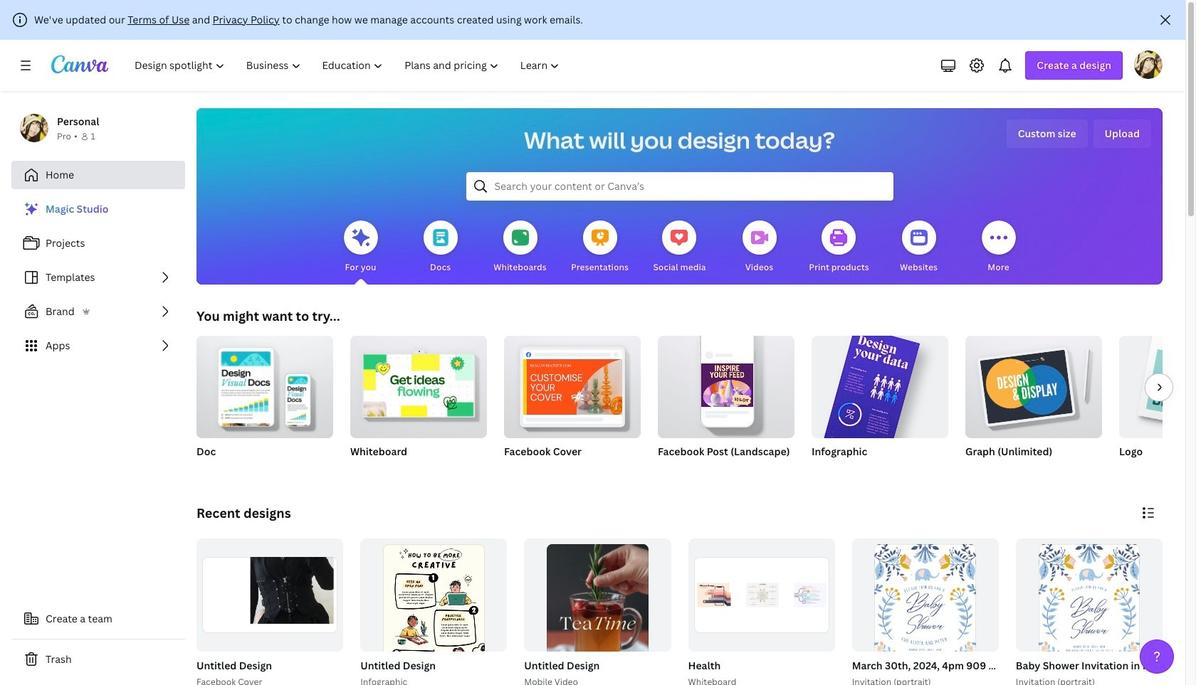 Task type: locate. For each thing, give the bounding box(es) containing it.
None search field
[[466, 172, 893, 201]]

list
[[11, 195, 185, 360]]

group
[[810, 326, 948, 508], [810, 326, 948, 508], [197, 330, 333, 477], [197, 330, 333, 439], [350, 330, 487, 477], [350, 330, 487, 439], [966, 330, 1102, 477], [966, 330, 1102, 439], [504, 336, 641, 477], [658, 336, 795, 477], [1119, 336, 1196, 477], [1119, 336, 1196, 439], [194, 539, 343, 686], [197, 539, 343, 652], [358, 539, 507, 686], [360, 539, 507, 686], [521, 539, 671, 686], [524, 539, 671, 686], [685, 539, 835, 686], [688, 539, 835, 652], [849, 539, 1122, 686], [852, 539, 999, 686], [1013, 539, 1196, 686], [1016, 539, 1163, 686]]



Task type: vqa. For each thing, say whether or not it's contained in the screenshot.
Main menu bar
no



Task type: describe. For each thing, give the bounding box(es) containing it.
Search search field
[[495, 173, 865, 200]]

top level navigation element
[[125, 51, 572, 80]]

stephanie aranda image
[[1134, 51, 1163, 79]]



